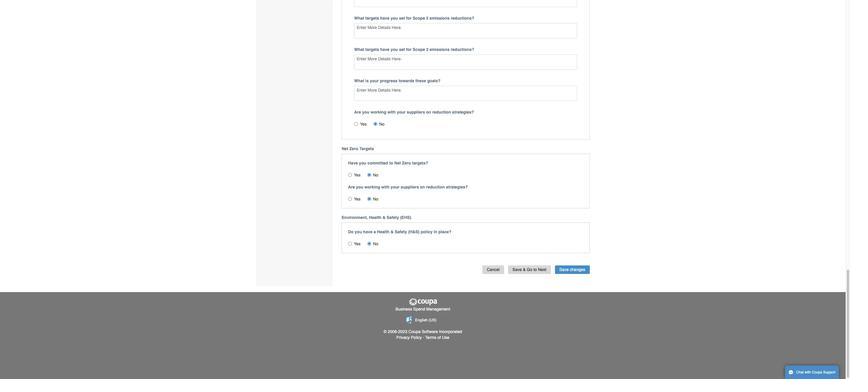 Task type: describe. For each thing, give the bounding box(es) containing it.
(us)
[[429, 318, 437, 323]]

0 vertical spatial are
[[354, 110, 361, 115]]

0 vertical spatial your
[[370, 79, 379, 83]]

privacy
[[397, 335, 410, 340]]

have for do you have a health & safety (h&s) policy in place?
[[363, 230, 373, 234]]

targets for what targets have you set for scope 3 emissions reductions?
[[366, 47, 379, 52]]

what targets have you set for scope 2 emissions reductions?
[[354, 16, 475, 21]]

next
[[538, 267, 547, 272]]

support
[[824, 371, 836, 375]]

1 vertical spatial strategies?
[[446, 185, 468, 190]]

goals?
[[428, 79, 441, 83]]

0 vertical spatial working
[[371, 110, 387, 115]]

a
[[374, 230, 376, 234]]

scope for 2
[[413, 16, 425, 21]]

0 vertical spatial with
[[388, 110, 396, 115]]

progress
[[380, 79, 398, 83]]

save changes button
[[555, 266, 590, 274]]

use
[[442, 335, 450, 340]]

to for net
[[390, 161, 393, 166]]

reductions? for what targets have you set for scope 3 emissions reductions?
[[451, 47, 475, 52]]

environment,
[[342, 215, 368, 220]]

0 vertical spatial strategies?
[[452, 110, 474, 115]]

0 vertical spatial on
[[427, 110, 432, 115]]

1 horizontal spatial net
[[395, 161, 401, 166]]

0 vertical spatial suppliers
[[407, 110, 425, 115]]

2
[[427, 16, 429, 21]]

chat with coupa support
[[797, 371, 836, 375]]

0 horizontal spatial coupa
[[409, 330, 421, 334]]

1 vertical spatial reduction
[[427, 185, 445, 190]]

yes down environment,
[[354, 242, 361, 246]]

have for what targets have you set for scope 2 emissions reductions?
[[380, 16, 390, 21]]

place?
[[439, 230, 452, 234]]

1 vertical spatial with
[[382, 185, 390, 190]]

do you have a health & safety (h&s) policy in place?
[[348, 230, 452, 234]]

0 vertical spatial reduction
[[433, 110, 451, 115]]

0 vertical spatial are you working with your suppliers on reduction strategies?
[[354, 110, 474, 115]]

net zero targets
[[342, 147, 374, 151]]

What is your progress towards these goals? text field
[[354, 86, 578, 101]]

to for next
[[534, 267, 537, 272]]

english
[[415, 318, 428, 323]]

What targets have you set for Scope 1 emissions reductions? text field
[[354, 0, 578, 7]]

emissions for 3
[[430, 47, 450, 52]]

do
[[348, 230, 354, 234]]

chat
[[797, 371, 804, 375]]

0 horizontal spatial on
[[420, 185, 425, 190]]

spend
[[414, 307, 425, 312]]

coupa inside button
[[813, 371, 823, 375]]

1 vertical spatial suppliers
[[401, 185, 419, 190]]

©
[[384, 330, 387, 334]]

committed
[[368, 161, 388, 166]]

these
[[416, 79, 427, 83]]

software
[[422, 330, 438, 334]]

0 vertical spatial health
[[369, 215, 382, 220]]

with inside button
[[805, 371, 812, 375]]

(h&s)
[[409, 230, 420, 234]]

save & go to next button
[[509, 266, 551, 274]]

in
[[434, 230, 438, 234]]

cancel link
[[483, 266, 504, 274]]

3
[[427, 47, 429, 52]]

1 vertical spatial health
[[377, 230, 390, 234]]

chat with coupa support button
[[786, 366, 840, 379]]



Task type: locate. For each thing, give the bounding box(es) containing it.
2 vertical spatial your
[[391, 185, 400, 190]]

(ehs)
[[400, 215, 412, 220]]

is
[[366, 79, 369, 83]]

scope left 3
[[413, 47, 425, 52]]

0 horizontal spatial net
[[342, 147, 349, 151]]

0 vertical spatial reductions?
[[451, 16, 475, 21]]

targets?
[[412, 161, 429, 166]]

save & go to next
[[513, 267, 547, 272]]

cancel
[[487, 267, 500, 272]]

save for save changes
[[560, 267, 569, 272]]

on
[[427, 110, 432, 115], [420, 185, 425, 190]]

2 targets from the top
[[366, 47, 379, 52]]

for left 3
[[406, 47, 412, 52]]

2 vertical spatial have
[[363, 230, 373, 234]]

for for 2
[[406, 16, 412, 21]]

safety left (ehs)
[[387, 215, 399, 220]]

set
[[399, 16, 405, 21], [399, 47, 405, 52]]

1 vertical spatial set
[[399, 47, 405, 52]]

zero left targets
[[350, 147, 359, 151]]

1 vertical spatial safety
[[395, 230, 407, 234]]

are
[[354, 110, 361, 115], [348, 185, 355, 190]]

0 vertical spatial scope
[[413, 16, 425, 21]]

to inside button
[[534, 267, 537, 272]]

working
[[371, 110, 387, 115], [365, 185, 380, 190]]

1 vertical spatial have
[[380, 47, 390, 52]]

1 vertical spatial zero
[[402, 161, 411, 166]]

what for what targets have you set for scope 3 emissions reductions?
[[354, 47, 365, 52]]

© 2006-2023 coupa software incorporated
[[384, 330, 462, 334]]

strategies?
[[452, 110, 474, 115], [446, 185, 468, 190]]

have
[[348, 161, 358, 166]]

terms
[[426, 335, 437, 340]]

&
[[383, 215, 386, 220], [391, 230, 394, 234], [523, 267, 526, 272]]

emissions
[[430, 16, 450, 21], [430, 47, 450, 52]]

set left 3
[[399, 47, 405, 52]]

for
[[406, 16, 412, 21], [406, 47, 412, 52]]

1 horizontal spatial on
[[427, 110, 432, 115]]

are you working with your suppliers on reduction strategies?
[[354, 110, 474, 115], [348, 185, 468, 190]]

net up have
[[342, 147, 349, 151]]

2 for from the top
[[406, 47, 412, 52]]

1 horizontal spatial &
[[391, 230, 394, 234]]

0 vertical spatial targets
[[366, 16, 379, 21]]

What targets have you set for Scope 3 emissions reductions? text field
[[354, 55, 578, 70]]

set for 2
[[399, 16, 405, 21]]

save inside save & go to next button
[[513, 267, 522, 272]]

None radio
[[354, 122, 358, 126], [348, 173, 352, 177], [368, 197, 371, 201], [354, 122, 358, 126], [348, 173, 352, 177], [368, 197, 371, 201]]

2 set from the top
[[399, 47, 405, 52]]

business
[[396, 307, 412, 312]]

go
[[527, 267, 533, 272]]

2 save from the left
[[560, 267, 569, 272]]

& up do you have a health & safety (h&s) policy in place?
[[383, 215, 386, 220]]

your
[[370, 79, 379, 83], [397, 110, 406, 115], [391, 185, 400, 190]]

coupa
[[409, 330, 421, 334], [813, 371, 823, 375]]

1 horizontal spatial zero
[[402, 161, 411, 166]]

0 vertical spatial for
[[406, 16, 412, 21]]

coupa supplier portal image
[[409, 298, 438, 307]]

1 vertical spatial emissions
[[430, 47, 450, 52]]

yes up environment,
[[354, 197, 361, 202]]

2 what from the top
[[354, 47, 365, 52]]

1 vertical spatial &
[[391, 230, 394, 234]]

1 horizontal spatial coupa
[[813, 371, 823, 375]]

zero left targets?
[[402, 161, 411, 166]]

2 vertical spatial what
[[354, 79, 365, 83]]

what for what targets have you set for scope 2 emissions reductions?
[[354, 16, 365, 21]]

2 scope from the top
[[413, 47, 425, 52]]

0 horizontal spatial save
[[513, 267, 522, 272]]

of
[[438, 335, 441, 340]]

2 vertical spatial with
[[805, 371, 812, 375]]

coupa up policy
[[409, 330, 421, 334]]

2 emissions from the top
[[430, 47, 450, 52]]

None radio
[[374, 122, 378, 126], [368, 173, 371, 177], [348, 197, 352, 201], [348, 242, 352, 246], [368, 242, 371, 246], [374, 122, 378, 126], [368, 173, 371, 177], [348, 197, 352, 201], [348, 242, 352, 246], [368, 242, 371, 246]]

safety left (h&s)
[[395, 230, 407, 234]]

What targets have you set for Scope 2 emissions reductions? text field
[[354, 23, 578, 38]]

0 horizontal spatial zero
[[350, 147, 359, 151]]

1 for from the top
[[406, 16, 412, 21]]

have you committed to net zero targets?
[[348, 161, 429, 166]]

set for 3
[[399, 47, 405, 52]]

1 vertical spatial are you working with your suppliers on reduction strategies?
[[348, 185, 468, 190]]

coupa left support
[[813, 371, 823, 375]]

0 vertical spatial zero
[[350, 147, 359, 151]]

reductions? up the what targets have you set for scope 3 emissions reductions? text field at the top of the page
[[451, 47, 475, 52]]

environment, health & safety (ehs)
[[342, 215, 412, 220]]

1 vertical spatial to
[[534, 267, 537, 272]]

set left 2
[[399, 16, 405, 21]]

to
[[390, 161, 393, 166], [534, 267, 537, 272]]

safety
[[387, 215, 399, 220], [395, 230, 407, 234]]

emissions right 2
[[430, 16, 450, 21]]

1 vertical spatial scope
[[413, 47, 425, 52]]

0 vertical spatial have
[[380, 16, 390, 21]]

1 what from the top
[[354, 16, 365, 21]]

2023
[[399, 330, 408, 334]]

1 vertical spatial net
[[395, 161, 401, 166]]

3 what from the top
[[354, 79, 365, 83]]

emissions for 2
[[430, 16, 450, 21]]

save
[[513, 267, 522, 272], [560, 267, 569, 272]]

to right go
[[534, 267, 537, 272]]

1 save from the left
[[513, 267, 522, 272]]

save for save & go to next
[[513, 267, 522, 272]]

& inside button
[[523, 267, 526, 272]]

1 set from the top
[[399, 16, 405, 21]]

1 vertical spatial targets
[[366, 47, 379, 52]]

0 vertical spatial coupa
[[409, 330, 421, 334]]

reductions?
[[451, 16, 475, 21], [451, 47, 475, 52]]

reductions? up what targets have you set for scope 2 emissions reductions? text box
[[451, 16, 475, 21]]

0 vertical spatial net
[[342, 147, 349, 151]]

0 vertical spatial safety
[[387, 215, 399, 220]]

save inside save changes button
[[560, 267, 569, 272]]

0 horizontal spatial to
[[390, 161, 393, 166]]

net right committed
[[395, 161, 401, 166]]

privacy policy link
[[397, 335, 422, 340]]

policy
[[421, 230, 433, 234]]

1 vertical spatial are
[[348, 185, 355, 190]]

management
[[427, 307, 451, 312]]

1 vertical spatial reductions?
[[451, 47, 475, 52]]

yes down have
[[354, 173, 361, 178]]

zero
[[350, 147, 359, 151], [402, 161, 411, 166]]

to right committed
[[390, 161, 393, 166]]

health right 'a'
[[377, 230, 390, 234]]

business spend management
[[396, 307, 451, 312]]

health
[[369, 215, 382, 220], [377, 230, 390, 234]]

incorporated
[[439, 330, 462, 334]]

targets for what targets have you set for scope 2 emissions reductions?
[[366, 16, 379, 21]]

0 horizontal spatial &
[[383, 215, 386, 220]]

0 vertical spatial set
[[399, 16, 405, 21]]

yes
[[360, 122, 367, 127], [354, 173, 361, 178], [354, 197, 361, 202], [354, 242, 361, 246]]

reduction
[[433, 110, 451, 115], [427, 185, 445, 190]]

1 vertical spatial working
[[365, 185, 380, 190]]

1 scope from the top
[[413, 16, 425, 21]]

what
[[354, 16, 365, 21], [354, 47, 365, 52], [354, 79, 365, 83]]

1 vertical spatial what
[[354, 47, 365, 52]]

with
[[388, 110, 396, 115], [382, 185, 390, 190], [805, 371, 812, 375]]

terms of use link
[[426, 335, 450, 340]]

1 vertical spatial coupa
[[813, 371, 823, 375]]

have for what targets have you set for scope 3 emissions reductions?
[[380, 47, 390, 52]]

terms of use
[[426, 335, 450, 340]]

what for what is your progress towards these goals?
[[354, 79, 365, 83]]

0 vertical spatial what
[[354, 16, 365, 21]]

scope for 3
[[413, 47, 425, 52]]

towards
[[399, 79, 415, 83]]

2006-
[[388, 330, 399, 334]]

1 vertical spatial on
[[420, 185, 425, 190]]

save left go
[[513, 267, 522, 272]]

1 reductions? from the top
[[451, 16, 475, 21]]

health up 'a'
[[369, 215, 382, 220]]

0 vertical spatial to
[[390, 161, 393, 166]]

you
[[391, 16, 398, 21], [391, 47, 398, 52], [362, 110, 370, 115], [359, 161, 367, 166], [356, 185, 364, 190], [355, 230, 362, 234]]

1 horizontal spatial to
[[534, 267, 537, 272]]

targets
[[366, 16, 379, 21], [366, 47, 379, 52]]

reductions? for what targets have you set for scope 2 emissions reductions?
[[451, 16, 475, 21]]

save left changes
[[560, 267, 569, 272]]

privacy policy
[[397, 335, 422, 340]]

1 emissions from the top
[[430, 16, 450, 21]]

0 vertical spatial &
[[383, 215, 386, 220]]

2 horizontal spatial &
[[523, 267, 526, 272]]

1 targets from the top
[[366, 16, 379, 21]]

for left 2
[[406, 16, 412, 21]]

have
[[380, 16, 390, 21], [380, 47, 390, 52], [363, 230, 373, 234]]

scope
[[413, 16, 425, 21], [413, 47, 425, 52]]

no
[[380, 122, 385, 127], [373, 173, 379, 178], [373, 197, 379, 202], [373, 242, 379, 246]]

2 vertical spatial &
[[523, 267, 526, 272]]

& right 'a'
[[391, 230, 394, 234]]

policy
[[411, 335, 422, 340]]

english (us)
[[415, 318, 437, 323]]

for for 3
[[406, 47, 412, 52]]

targets
[[360, 147, 374, 151]]

1 vertical spatial for
[[406, 47, 412, 52]]

0 vertical spatial emissions
[[430, 16, 450, 21]]

what is your progress towards these goals?
[[354, 79, 441, 83]]

scope left 2
[[413, 16, 425, 21]]

save changes
[[560, 267, 586, 272]]

1 horizontal spatial save
[[560, 267, 569, 272]]

suppliers
[[407, 110, 425, 115], [401, 185, 419, 190]]

2 reductions? from the top
[[451, 47, 475, 52]]

net
[[342, 147, 349, 151], [395, 161, 401, 166]]

& left go
[[523, 267, 526, 272]]

1 vertical spatial your
[[397, 110, 406, 115]]

yes up targets
[[360, 122, 367, 127]]

changes
[[570, 267, 586, 272]]

what targets have you set for scope 3 emissions reductions?
[[354, 47, 475, 52]]

emissions right 3
[[430, 47, 450, 52]]



